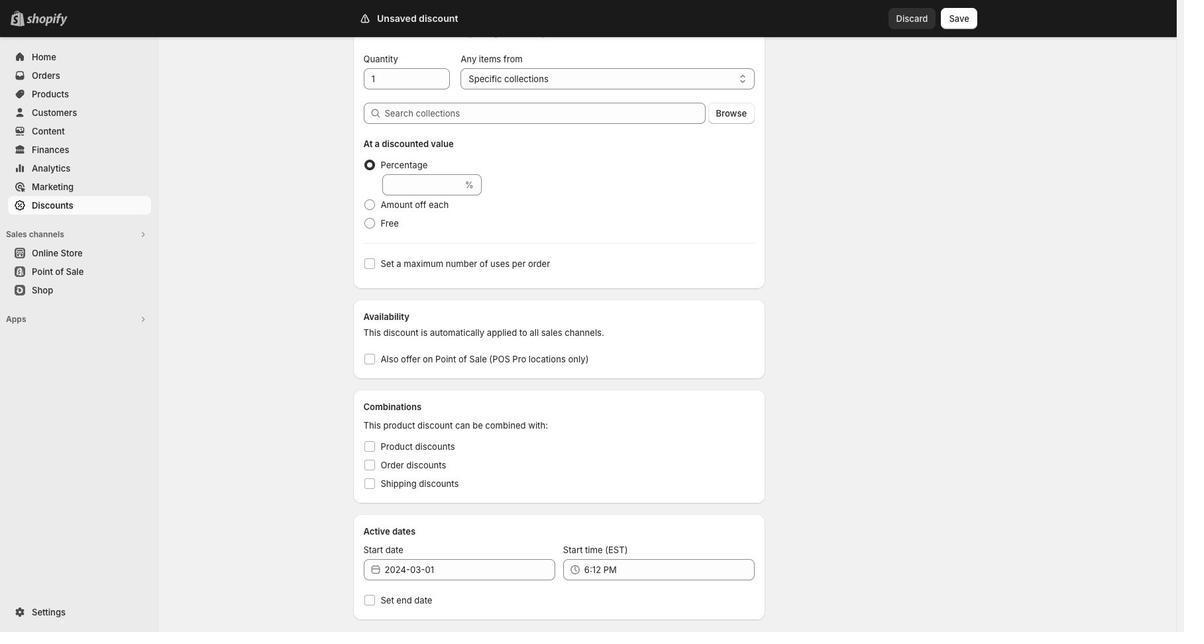Task type: locate. For each thing, give the bounding box(es) containing it.
YYYY-MM-DD text field
[[385, 559, 555, 581]]

None text field
[[382, 174, 462, 196]]

None text field
[[364, 68, 450, 89]]

Enter time text field
[[584, 559, 755, 581]]



Task type: describe. For each thing, give the bounding box(es) containing it.
shopify image
[[27, 13, 68, 27]]

Search collections text field
[[385, 103, 706, 124]]



Task type: vqa. For each thing, say whether or not it's contained in the screenshot.
Dialog
no



